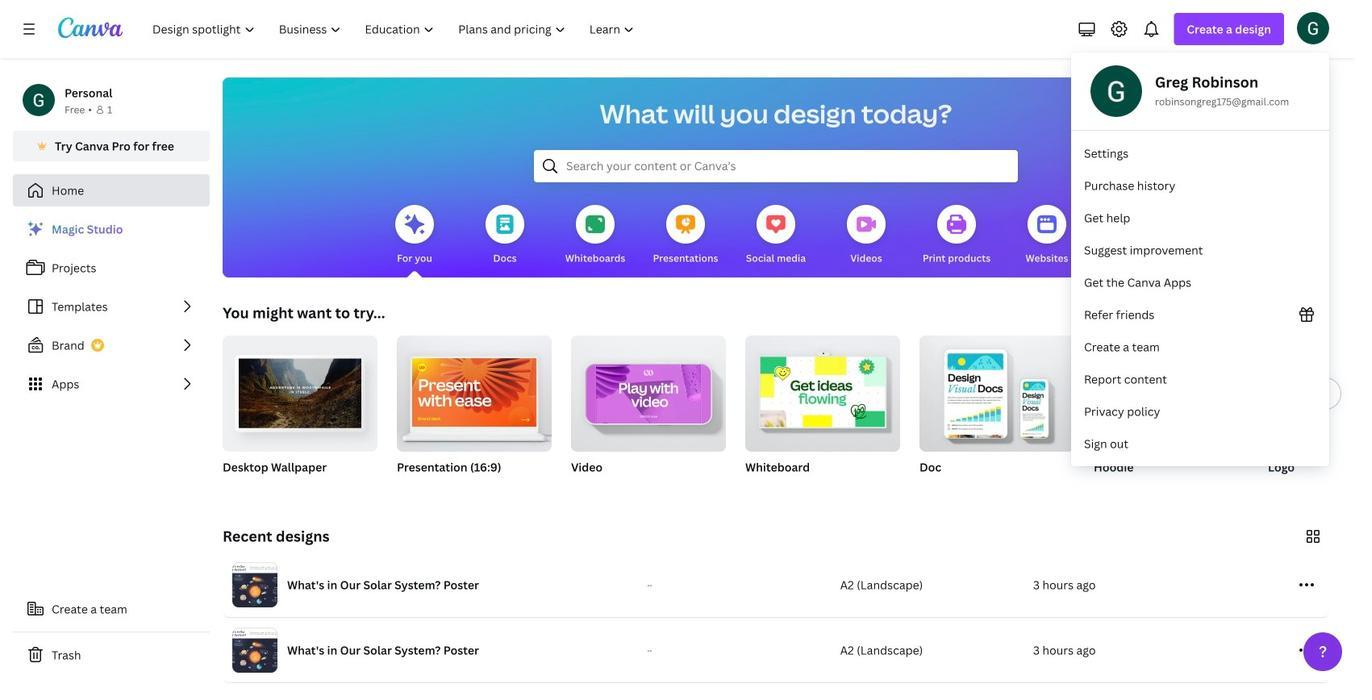 Task type: locate. For each thing, give the bounding box(es) containing it.
top level navigation element
[[142, 13, 648, 45]]

list
[[1071, 137, 1329, 460], [13, 213, 210, 400]]

1 horizontal spatial list
[[1071, 137, 1329, 460]]

menu
[[1071, 52, 1329, 466]]

None search field
[[534, 150, 1018, 182]]

greg robinson image
[[1297, 12, 1329, 44]]

group
[[223, 329, 378, 495], [223, 329, 378, 452], [397, 329, 552, 495], [397, 329, 552, 452], [571, 329, 726, 495], [571, 329, 726, 452], [745, 329, 900, 495], [745, 329, 900, 452], [920, 336, 1074, 495], [920, 336, 1074, 452], [1094, 336, 1249, 495], [1268, 336, 1355, 495]]



Task type: vqa. For each thing, say whether or not it's contained in the screenshot.
0 out of 5,000 characters used 'element'
no



Task type: describe. For each thing, give the bounding box(es) containing it.
Search search field
[[566, 151, 986, 181]]

0 horizontal spatial list
[[13, 213, 210, 400]]



